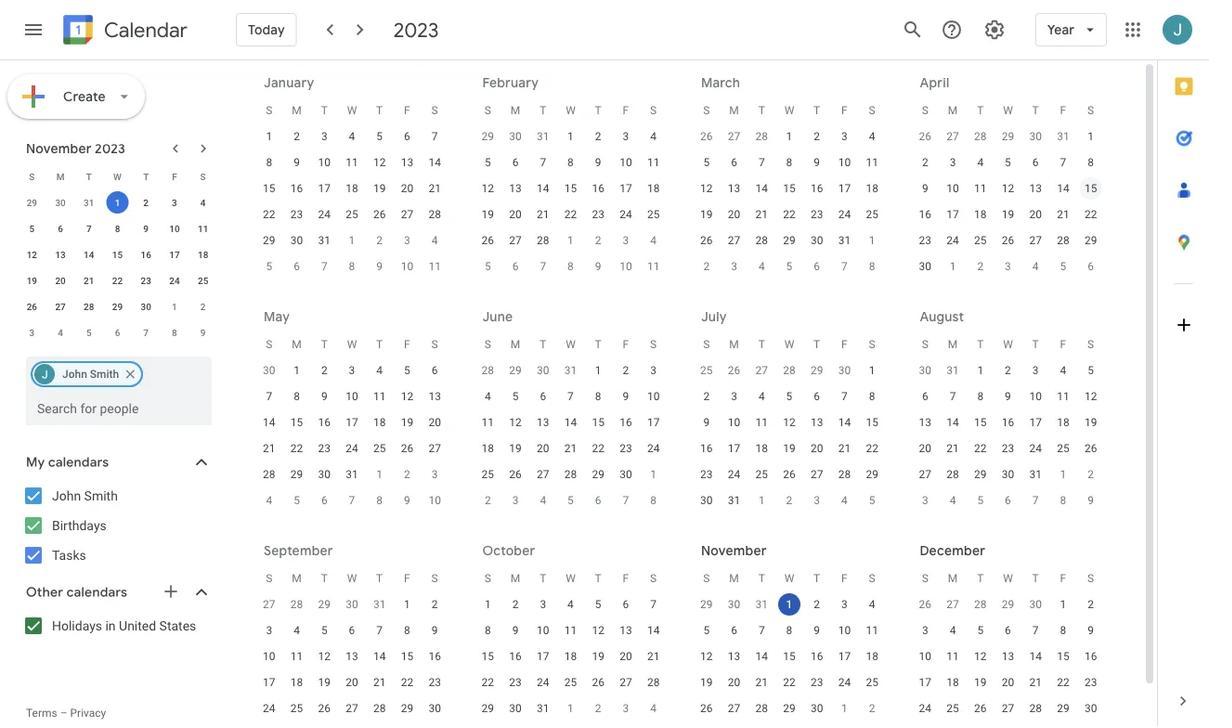 Task type: locate. For each thing, give the bounding box(es) containing it.
february 26 element
[[696, 125, 718, 148]]

september 2 element
[[1080, 463, 1102, 486]]

january grid
[[255, 98, 449, 280]]

row group for april
[[912, 124, 1105, 280]]

m
[[292, 104, 302, 117], [511, 104, 520, 117], [729, 104, 739, 117], [948, 104, 958, 117], [56, 171, 65, 182], [292, 338, 302, 351], [511, 338, 520, 351], [729, 338, 739, 351], [948, 338, 958, 351], [292, 572, 302, 585], [511, 572, 520, 585], [729, 572, 739, 585], [948, 572, 958, 585]]

31 element left the august 1 'element'
[[723, 489, 745, 512]]

30 inside january grid
[[291, 234, 303, 247]]

31 for may 31 element
[[564, 364, 577, 377]]

24 inside october grid
[[537, 676, 549, 689]]

august
[[920, 308, 964, 325]]

february 8 element
[[341, 255, 363, 278]]

september 1 element
[[1052, 463, 1075, 486]]

31 for 31 element on top of september 7 element
[[1030, 468, 1042, 481]]

november for november
[[701, 542, 767, 559]]

f for june
[[623, 338, 629, 351]]

november 4 element
[[642, 698, 665, 720]]

0 vertical spatial december 1 element
[[163, 295, 186, 318]]

22
[[263, 208, 275, 221], [564, 208, 577, 221], [783, 208, 796, 221], [1085, 208, 1097, 221], [112, 275, 123, 286], [291, 442, 303, 455], [592, 442, 605, 455], [866, 442, 879, 455], [974, 442, 987, 455], [401, 676, 413, 689], [482, 676, 494, 689], [783, 676, 796, 689], [1057, 676, 1070, 689]]

31
[[537, 130, 549, 143], [1057, 130, 1070, 143], [84, 197, 94, 208], [318, 234, 331, 247], [838, 234, 851, 247], [564, 364, 577, 377], [947, 364, 959, 377], [346, 468, 358, 481], [1030, 468, 1042, 481], [728, 494, 741, 507], [373, 598, 386, 611], [756, 598, 768, 611], [537, 702, 549, 715]]

6
[[404, 130, 410, 143], [512, 156, 519, 169], [731, 156, 737, 169], [1033, 156, 1039, 169], [58, 223, 63, 234], [294, 260, 300, 273], [512, 260, 519, 273], [814, 260, 820, 273], [1088, 260, 1094, 273], [115, 327, 120, 338], [432, 364, 438, 377], [540, 390, 546, 403], [814, 390, 820, 403], [922, 390, 929, 403], [321, 494, 328, 507], [595, 494, 601, 507], [1005, 494, 1011, 507], [623, 598, 629, 611], [349, 624, 355, 637], [731, 624, 737, 637], [1005, 624, 1011, 637]]

8 inside "september" grid
[[404, 624, 410, 637]]

other calendars button
[[4, 578, 230, 607]]

holidays in united states
[[52, 618, 196, 633]]

7 inside december grid
[[1033, 624, 1039, 637]]

26 element
[[368, 203, 391, 226], [477, 229, 499, 252], [696, 229, 718, 252], [997, 229, 1019, 252], [21, 295, 43, 318], [396, 437, 418, 460], [1080, 437, 1102, 460], [504, 463, 527, 486], [778, 463, 801, 486], [587, 672, 609, 694], [313, 698, 336, 720], [696, 698, 718, 720], [969, 698, 992, 720]]

w for november
[[785, 572, 794, 585]]

f inside july grid
[[842, 338, 848, 351]]

20 inside july grid
[[811, 442, 823, 455]]

f
[[404, 104, 410, 117], [623, 104, 629, 117], [842, 104, 848, 117], [1060, 104, 1066, 117], [172, 171, 177, 182], [404, 338, 410, 351], [623, 338, 629, 351], [842, 338, 848, 351], [1060, 338, 1066, 351], [404, 572, 410, 585], [623, 572, 629, 585], [842, 572, 848, 585], [1060, 572, 1066, 585]]

w inside june grid
[[566, 338, 576, 351]]

w for october
[[566, 572, 576, 585]]

1 horizontal spatial december 2 element
[[861, 698, 883, 720]]

12 inside november 2023 grid
[[27, 249, 37, 260]]

10
[[318, 156, 331, 169], [620, 156, 632, 169], [838, 156, 851, 169], [947, 182, 959, 195], [169, 223, 180, 234], [401, 260, 413, 273], [620, 260, 632, 273], [346, 390, 358, 403], [647, 390, 660, 403], [1030, 390, 1042, 403], [728, 416, 741, 429], [429, 494, 441, 507], [537, 624, 549, 637], [838, 624, 851, 637], [263, 650, 275, 663], [919, 650, 932, 663]]

31 inside november grid
[[756, 598, 768, 611]]

14
[[429, 156, 441, 169], [537, 182, 549, 195], [756, 182, 768, 195], [1057, 182, 1070, 195], [84, 249, 94, 260], [263, 416, 275, 429], [564, 416, 577, 429], [838, 416, 851, 429], [947, 416, 959, 429], [647, 624, 660, 637], [373, 650, 386, 663], [756, 650, 768, 663], [1030, 650, 1042, 663]]

w for august
[[1003, 338, 1013, 351]]

w inside november grid
[[785, 572, 794, 585]]

may 28 element
[[477, 359, 499, 382]]

october 29 element
[[21, 191, 43, 214], [696, 594, 718, 616]]

april 2 element
[[696, 255, 718, 278]]

17 inside "september" grid
[[263, 676, 275, 689]]

21
[[429, 182, 441, 195], [537, 208, 549, 221], [756, 208, 768, 221], [1057, 208, 1070, 221], [84, 275, 94, 286], [263, 442, 275, 455], [564, 442, 577, 455], [838, 442, 851, 455], [947, 442, 959, 455], [647, 650, 660, 663], [373, 676, 386, 689], [756, 676, 768, 689], [1030, 676, 1042, 689]]

1 inside december grid
[[1060, 598, 1067, 611]]

july 5 element
[[560, 489, 582, 512]]

0 vertical spatial 1, today element
[[106, 191, 129, 214]]

birthdays
[[52, 518, 107, 533]]

year
[[1047, 21, 1075, 38]]

privacy
[[70, 707, 106, 720]]

november 1 element
[[560, 698, 582, 720]]

states
[[159, 618, 196, 633]]

april 7 element
[[834, 255, 856, 278]]

john smith
[[52, 488, 118, 503]]

2
[[294, 130, 300, 143], [595, 130, 601, 143], [814, 130, 820, 143], [922, 156, 929, 169], [143, 197, 149, 208], [376, 234, 383, 247], [595, 234, 601, 247], [704, 260, 710, 273], [977, 260, 984, 273], [200, 301, 206, 312], [321, 364, 328, 377], [623, 364, 629, 377], [1005, 364, 1011, 377], [704, 390, 710, 403], [404, 468, 410, 481], [1088, 468, 1094, 481], [485, 494, 491, 507], [786, 494, 793, 507], [432, 598, 438, 611], [512, 598, 519, 611], [814, 598, 820, 611], [1088, 598, 1094, 611], [595, 702, 601, 715], [869, 702, 875, 715]]

december 7 element
[[135, 321, 157, 344]]

13 element
[[396, 151, 418, 174], [504, 177, 527, 200], [723, 177, 745, 200], [1025, 177, 1047, 200], [49, 243, 72, 266], [424, 385, 446, 408], [532, 411, 554, 434], [806, 411, 828, 434], [914, 411, 937, 434], [615, 620, 637, 642], [341, 646, 363, 668], [723, 646, 745, 668], [997, 646, 1019, 668]]

row containing 6
[[912, 384, 1105, 410]]

row group for february
[[474, 124, 667, 280]]

1 vertical spatial calendars
[[67, 584, 127, 601]]

f for may
[[404, 338, 410, 351]]

november
[[26, 140, 92, 157], [701, 542, 767, 559]]

september 6 element
[[997, 489, 1019, 512]]

19
[[373, 182, 386, 195], [482, 208, 494, 221], [700, 208, 713, 221], [1002, 208, 1014, 221], [27, 275, 37, 286], [401, 416, 413, 429], [1085, 416, 1097, 429], [509, 442, 522, 455], [783, 442, 796, 455], [592, 650, 605, 663], [318, 676, 331, 689], [700, 676, 713, 689], [974, 676, 987, 689]]

3 inside november grid
[[842, 598, 848, 611]]

1 horizontal spatial 2023
[[394, 17, 439, 43]]

row containing 18
[[474, 436, 667, 462]]

9
[[294, 156, 300, 169], [595, 156, 601, 169], [814, 156, 820, 169], [922, 182, 929, 195], [143, 223, 149, 234], [376, 260, 383, 273], [595, 260, 601, 273], [200, 327, 206, 338], [321, 390, 328, 403], [623, 390, 629, 403], [1005, 390, 1011, 403], [704, 416, 710, 429], [404, 494, 410, 507], [1088, 494, 1094, 507], [432, 624, 438, 637], [512, 624, 519, 637], [814, 624, 820, 637], [1088, 624, 1094, 637]]

f for march
[[842, 104, 848, 117]]

31 element up the june 7 'element'
[[341, 463, 363, 486]]

17 inside april grid
[[947, 208, 959, 221]]

13
[[401, 156, 413, 169], [509, 182, 522, 195], [728, 182, 741, 195], [1030, 182, 1042, 195], [55, 249, 66, 260], [429, 390, 441, 403], [537, 416, 549, 429], [811, 416, 823, 429], [919, 416, 932, 429], [620, 624, 632, 637], [346, 650, 358, 663], [728, 650, 741, 663], [1002, 650, 1014, 663]]

december
[[920, 542, 986, 559]]

15 inside may grid
[[291, 416, 303, 429]]

support image
[[941, 19, 963, 41]]

20 element
[[396, 177, 418, 200], [504, 203, 527, 226], [723, 203, 745, 226], [1025, 203, 1047, 226], [49, 269, 72, 292], [424, 411, 446, 434], [532, 437, 554, 460], [806, 437, 828, 460], [914, 437, 937, 460], [615, 646, 637, 668], [341, 672, 363, 694], [723, 672, 745, 694], [997, 672, 1019, 694]]

row group containing 25
[[693, 358, 886, 514]]

1 horizontal spatial october 31 element
[[751, 594, 773, 616]]

18
[[346, 182, 358, 195], [647, 182, 660, 195], [866, 182, 879, 195], [974, 208, 987, 221], [198, 249, 208, 260], [373, 416, 386, 429], [1057, 416, 1070, 429], [482, 442, 494, 455], [756, 442, 768, 455], [564, 650, 577, 663], [866, 650, 879, 663], [291, 676, 303, 689], [947, 676, 959, 689]]

31 inside 'element'
[[537, 130, 549, 143]]

1 horizontal spatial november
[[701, 542, 767, 559]]

april 5 element
[[778, 255, 801, 278]]

24 inside february grid
[[620, 208, 632, 221]]

0 horizontal spatial november
[[26, 140, 92, 157]]

5
[[376, 130, 383, 143], [485, 156, 491, 169], [704, 156, 710, 169], [1005, 156, 1011, 169], [29, 223, 35, 234], [266, 260, 272, 273], [485, 260, 491, 273], [786, 260, 793, 273], [1060, 260, 1067, 273], [86, 327, 92, 338], [404, 364, 410, 377], [1088, 364, 1094, 377], [512, 390, 519, 403], [786, 390, 793, 403], [294, 494, 300, 507], [568, 494, 574, 507], [869, 494, 875, 507], [977, 494, 984, 507], [595, 598, 601, 611], [321, 624, 328, 637], [704, 624, 710, 637], [977, 624, 984, 637]]

row group containing 28
[[474, 358, 667, 514]]

16 inside the march grid
[[811, 182, 823, 195]]

15 inside october grid
[[482, 650, 494, 663]]

0 horizontal spatial 1 cell
[[103, 189, 132, 215]]

22 inside july grid
[[866, 442, 879, 455]]

0 horizontal spatial october 31 element
[[78, 191, 100, 214]]

0 vertical spatial calendars
[[48, 454, 109, 471]]

june 25 element
[[696, 359, 718, 382]]

12
[[373, 156, 386, 169], [482, 182, 494, 195], [700, 182, 713, 195], [1002, 182, 1014, 195], [27, 249, 37, 260], [401, 390, 413, 403], [1085, 390, 1097, 403], [509, 416, 522, 429], [783, 416, 796, 429], [592, 624, 605, 637], [318, 650, 331, 663], [700, 650, 713, 663], [974, 650, 987, 663]]

31 for 31 element over february 7 element
[[318, 234, 331, 247]]

0 horizontal spatial 2023
[[95, 140, 125, 157]]

october 31 element for october 30 element corresponding to november grid
[[751, 594, 773, 616]]

14 inside january grid
[[429, 156, 441, 169]]

9 inside october grid
[[512, 624, 519, 637]]

april grid
[[912, 98, 1105, 280]]

17 inside january grid
[[318, 182, 331, 195]]

row group containing 27
[[255, 592, 449, 727]]

10 inside february 10 'element'
[[401, 260, 413, 273]]

31 element
[[313, 229, 336, 252], [834, 229, 856, 252], [341, 463, 363, 486], [1025, 463, 1047, 486], [723, 489, 745, 512], [532, 698, 554, 720]]

april 4 element
[[751, 255, 773, 278]]

february 1 element
[[341, 229, 363, 252]]

my calendars button
[[4, 448, 230, 477]]

20 inside january grid
[[401, 182, 413, 195]]

t
[[321, 104, 328, 117], [376, 104, 383, 117], [540, 104, 546, 117], [595, 104, 602, 117], [759, 104, 765, 117], [814, 104, 820, 117], [977, 104, 984, 117], [1032, 104, 1039, 117], [86, 171, 92, 182], [143, 171, 149, 182], [321, 338, 328, 351], [376, 338, 383, 351], [540, 338, 546, 351], [595, 338, 602, 351], [759, 338, 765, 351], [814, 338, 820, 351], [977, 338, 984, 351], [1032, 338, 1039, 351], [321, 572, 328, 585], [376, 572, 383, 585], [540, 572, 546, 585], [595, 572, 602, 585], [759, 572, 765, 585], [814, 572, 820, 585], [977, 572, 984, 585], [1032, 572, 1039, 585]]

26
[[700, 130, 713, 143], [919, 130, 932, 143], [373, 208, 386, 221], [482, 234, 494, 247], [700, 234, 713, 247], [1002, 234, 1014, 247], [27, 301, 37, 312], [728, 364, 741, 377], [401, 442, 413, 455], [1085, 442, 1097, 455], [509, 468, 522, 481], [783, 468, 796, 481], [919, 598, 932, 611], [592, 676, 605, 689], [318, 702, 331, 715], [700, 702, 713, 715], [974, 702, 987, 715]]

december 2 element for december 1 element corresponding to november 2023 grid on the top
[[192, 295, 214, 318]]

july 7 element
[[615, 489, 637, 512]]

29 element
[[258, 229, 280, 252], [778, 229, 801, 252], [1080, 229, 1102, 252], [106, 295, 129, 318], [286, 463, 308, 486], [587, 463, 609, 486], [861, 463, 883, 486], [969, 463, 992, 486], [396, 698, 418, 720], [477, 698, 499, 720], [778, 698, 801, 720], [1052, 698, 1075, 720]]

calendars up the in
[[67, 584, 127, 601]]

october 31 element for november 2023 grid on the top's october 30 element
[[78, 191, 100, 214]]

31 element up february 7 element
[[313, 229, 336, 252]]

23 inside april grid
[[919, 234, 932, 247]]

today button
[[236, 7, 297, 52]]

february 5 element
[[258, 255, 280, 278]]

10 inside july grid
[[728, 416, 741, 429]]

26 inside november grid
[[700, 702, 713, 715]]

march 3 element
[[615, 229, 637, 252]]

28
[[756, 130, 768, 143], [974, 130, 987, 143], [429, 208, 441, 221], [537, 234, 549, 247], [756, 234, 768, 247], [1057, 234, 1070, 247], [84, 301, 94, 312], [482, 364, 494, 377], [783, 364, 796, 377], [263, 468, 275, 481], [564, 468, 577, 481], [838, 468, 851, 481], [947, 468, 959, 481], [291, 598, 303, 611], [974, 598, 987, 611], [647, 676, 660, 689], [373, 702, 386, 715], [756, 702, 768, 715], [1030, 702, 1042, 715]]

17 inside the march grid
[[838, 182, 851, 195]]

18 inside february grid
[[647, 182, 660, 195]]

26 element inside august grid
[[1080, 437, 1102, 460]]

f for august
[[1060, 338, 1066, 351]]

m for april
[[948, 104, 958, 117]]

1 cell for october 31 element related to october 30 element corresponding to november grid
[[776, 592, 803, 618]]

m for august
[[948, 338, 958, 351]]

0 vertical spatial december 2 element
[[192, 295, 214, 318]]

july 30 element
[[914, 359, 937, 382]]

august 31 element
[[368, 594, 391, 616]]

1 vertical spatial october 30 element
[[723, 594, 745, 616]]

17 inside february grid
[[620, 182, 632, 195]]

m inside january grid
[[292, 104, 302, 117]]

1 vertical spatial october 31 element
[[751, 594, 773, 616]]

february 3 element
[[396, 229, 418, 252]]

6 inside july 6 element
[[595, 494, 601, 507]]

0 vertical spatial 2023
[[394, 17, 439, 43]]

15 inside july grid
[[866, 416, 879, 429]]

w for july
[[785, 338, 794, 351]]

row group for january
[[255, 124, 449, 280]]

row containing 11
[[474, 410, 667, 436]]

1 horizontal spatial 1, today element
[[778, 594, 801, 616]]

14 element
[[424, 151, 446, 174], [532, 177, 554, 200], [751, 177, 773, 200], [1052, 177, 1075, 200], [78, 243, 100, 266], [258, 411, 280, 434], [560, 411, 582, 434], [834, 411, 856, 434], [942, 411, 964, 434], [642, 620, 665, 642], [368, 646, 391, 668], [751, 646, 773, 668], [1025, 646, 1047, 668]]

october grid
[[474, 566, 667, 727]]

4
[[349, 130, 355, 143], [650, 130, 657, 143], [869, 130, 875, 143], [977, 156, 984, 169], [200, 197, 206, 208], [432, 234, 438, 247], [650, 234, 657, 247], [759, 260, 765, 273], [1033, 260, 1039, 273], [58, 327, 63, 338], [376, 364, 383, 377], [1060, 364, 1067, 377], [485, 390, 491, 403], [759, 390, 765, 403], [266, 494, 272, 507], [540, 494, 546, 507], [842, 494, 848, 507], [950, 494, 956, 507], [568, 598, 574, 611], [869, 598, 875, 611], [294, 624, 300, 637], [950, 624, 956, 637], [650, 702, 657, 715]]

november down create dropdown button
[[26, 140, 92, 157]]

october
[[483, 542, 535, 559]]

17
[[318, 182, 331, 195], [620, 182, 632, 195], [838, 182, 851, 195], [947, 208, 959, 221], [169, 249, 180, 260], [346, 416, 358, 429], [647, 416, 660, 429], [1030, 416, 1042, 429], [728, 442, 741, 455], [537, 650, 549, 663], [838, 650, 851, 663], [263, 676, 275, 689], [919, 676, 932, 689]]

may 29 element
[[504, 359, 527, 382]]

16
[[291, 182, 303, 195], [592, 182, 605, 195], [811, 182, 823, 195], [919, 208, 932, 221], [141, 249, 151, 260], [318, 416, 331, 429], [620, 416, 632, 429], [1002, 416, 1014, 429], [700, 442, 713, 455], [429, 650, 441, 663], [509, 650, 522, 663], [811, 650, 823, 663], [1085, 650, 1097, 663]]

6 inside december 6 element
[[115, 327, 120, 338]]

1, today element
[[106, 191, 129, 214], [778, 594, 801, 616]]

1 vertical spatial october 29 element
[[696, 594, 718, 616]]

november down the august 1 'element'
[[701, 542, 767, 559]]

f for december
[[1060, 572, 1066, 585]]

row group for march
[[693, 124, 886, 280]]

m inside october grid
[[511, 572, 520, 585]]

0 vertical spatial november
[[26, 140, 92, 157]]

november for november 2023
[[26, 140, 92, 157]]

0 horizontal spatial december 2 element
[[192, 295, 214, 318]]

21 element
[[424, 177, 446, 200], [532, 203, 554, 226], [751, 203, 773, 226], [1052, 203, 1075, 226], [78, 269, 100, 292], [258, 437, 280, 460], [560, 437, 582, 460], [834, 437, 856, 460], [942, 437, 964, 460], [642, 646, 665, 668], [368, 672, 391, 694], [751, 672, 773, 694], [1025, 672, 1047, 694]]

6 inside "september" grid
[[349, 624, 355, 637]]

13 inside january grid
[[401, 156, 413, 169]]

23 element
[[286, 203, 308, 226], [587, 203, 609, 226], [806, 203, 828, 226], [914, 229, 937, 252], [135, 269, 157, 292], [313, 437, 336, 460], [615, 437, 637, 460], [997, 437, 1019, 460], [696, 463, 718, 486], [424, 672, 446, 694], [504, 672, 527, 694], [806, 672, 828, 694], [1080, 672, 1102, 694]]

november 29 element
[[997, 594, 1019, 616]]

s
[[266, 104, 273, 117], [431, 104, 438, 117], [485, 104, 491, 117], [650, 104, 657, 117], [703, 104, 710, 117], [869, 104, 876, 117], [922, 104, 929, 117], [1088, 104, 1094, 117], [29, 171, 35, 182], [200, 171, 206, 182], [266, 338, 273, 351], [431, 338, 438, 351], [485, 338, 491, 351], [650, 338, 657, 351], [703, 338, 710, 351], [869, 338, 876, 351], [922, 338, 929, 351], [1088, 338, 1094, 351], [266, 572, 273, 585], [431, 572, 438, 585], [485, 572, 491, 585], [650, 572, 657, 585], [703, 572, 710, 585], [869, 572, 876, 585], [922, 572, 929, 585], [1088, 572, 1094, 585]]

10 inside november 2023 grid
[[169, 223, 180, 234]]

september 5 element
[[969, 489, 992, 512]]

28 inside may grid
[[263, 468, 275, 481]]

row containing 7
[[255, 384, 449, 410]]

0 vertical spatial october 31 element
[[78, 191, 100, 214]]

7 inside "september" grid
[[376, 624, 383, 637]]

row
[[255, 98, 449, 124], [474, 98, 667, 124], [693, 98, 886, 124], [912, 98, 1105, 124], [255, 124, 449, 150], [474, 124, 667, 150], [693, 124, 886, 150], [912, 124, 1105, 150], [255, 150, 449, 176], [474, 150, 667, 176], [693, 150, 886, 176], [912, 150, 1105, 176], [18, 163, 217, 189], [255, 176, 449, 202], [474, 176, 667, 202], [693, 176, 886, 202], [912, 176, 1105, 202], [18, 189, 217, 215], [255, 202, 449, 228], [474, 202, 667, 228], [693, 202, 886, 228], [912, 202, 1105, 228], [18, 215, 217, 241], [255, 228, 449, 254], [474, 228, 667, 254], [693, 228, 886, 254], [912, 228, 1105, 254], [18, 241, 217, 267], [255, 254, 449, 280], [474, 254, 667, 280], [693, 254, 886, 280], [912, 254, 1105, 280], [18, 267, 217, 294], [18, 294, 217, 320], [18, 320, 217, 346], [255, 332, 449, 358], [474, 332, 667, 358], [693, 332, 886, 358], [912, 332, 1105, 358], [255, 358, 449, 384], [474, 358, 667, 384], [693, 358, 886, 384], [912, 358, 1105, 384], [255, 384, 449, 410], [474, 384, 667, 410], [693, 384, 886, 410], [912, 384, 1105, 410], [255, 410, 449, 436], [474, 410, 667, 436], [693, 410, 886, 436], [912, 410, 1105, 436], [255, 436, 449, 462], [474, 436, 667, 462], [693, 436, 886, 462], [912, 436, 1105, 462], [255, 462, 449, 488], [474, 462, 667, 488], [693, 462, 886, 488], [912, 462, 1105, 488], [255, 488, 449, 514], [474, 488, 667, 514], [693, 488, 886, 514], [912, 488, 1105, 514], [255, 566, 449, 592], [474, 566, 667, 592], [693, 566, 886, 592], [912, 566, 1105, 592], [255, 592, 449, 618], [474, 592, 667, 618], [693, 592, 886, 618], [912, 592, 1105, 618], [255, 618, 449, 644], [474, 618, 667, 644], [693, 618, 886, 644], [912, 618, 1105, 644], [255, 644, 449, 670], [474, 644, 667, 670], [693, 644, 886, 670], [912, 644, 1105, 670], [255, 670, 449, 696], [474, 670, 667, 696], [693, 670, 886, 696], [912, 670, 1105, 696], [255, 696, 449, 722], [474, 696, 667, 722], [693, 696, 886, 722], [912, 696, 1105, 722]]

4 inside december grid
[[950, 624, 956, 637]]

17 inside november grid
[[838, 650, 851, 663]]

6 inside may 6 element
[[1088, 260, 1094, 273]]

december 1 element for november grid
[[834, 698, 856, 720]]

31 for 31 element left of november 1 element
[[537, 702, 549, 715]]

11
[[346, 156, 358, 169], [647, 156, 660, 169], [866, 156, 879, 169], [974, 182, 987, 195], [198, 223, 208, 234], [429, 260, 441, 273], [647, 260, 660, 273], [373, 390, 386, 403], [1057, 390, 1070, 403], [482, 416, 494, 429], [756, 416, 768, 429], [564, 624, 577, 637], [866, 624, 879, 637], [291, 650, 303, 663], [947, 650, 959, 663]]

17 inside november 2023 grid
[[169, 249, 180, 260]]

31 for the july 31 element
[[947, 364, 959, 377]]

25 inside november grid
[[866, 676, 879, 689]]

25 inside may grid
[[373, 442, 386, 455]]

27 inside november 2023 grid
[[55, 301, 66, 312]]

march 6 element
[[504, 255, 527, 278]]

1 vertical spatial 1, today element
[[778, 594, 801, 616]]

june 9 element
[[396, 489, 418, 512]]

w inside may grid
[[347, 338, 357, 351]]

row group for september
[[255, 592, 449, 727]]

other
[[26, 584, 63, 601]]

19 inside november 2023 grid
[[27, 275, 37, 286]]

13 inside "september" grid
[[346, 650, 358, 663]]

july 1 element
[[642, 463, 665, 486]]

f inside grid
[[623, 104, 629, 117]]

may grid
[[255, 332, 449, 514]]

15
[[263, 182, 275, 195], [564, 182, 577, 195], [783, 182, 796, 195], [1085, 182, 1097, 195], [112, 249, 123, 260], [291, 416, 303, 429], [592, 416, 605, 429], [866, 416, 879, 429], [974, 416, 987, 429], [401, 650, 413, 663], [482, 650, 494, 663], [783, 650, 796, 663], [1057, 650, 1070, 663]]

28 inside november grid
[[756, 702, 768, 715]]

f for november
[[842, 572, 848, 585]]

13 inside february grid
[[509, 182, 522, 195]]

april
[[920, 74, 950, 91]]

15 inside january grid
[[263, 182, 275, 195]]

row group for december
[[912, 592, 1105, 727]]

31 for 31 element to the left of the august 1 'element'
[[728, 494, 741, 507]]

22 element
[[258, 203, 280, 226], [560, 203, 582, 226], [778, 203, 801, 226], [1080, 203, 1102, 226], [106, 269, 129, 292], [286, 437, 308, 460], [587, 437, 609, 460], [861, 437, 883, 460], [969, 437, 992, 460], [396, 672, 418, 694], [477, 672, 499, 694], [778, 672, 801, 694], [1052, 672, 1075, 694]]

18 element
[[341, 177, 363, 200], [642, 177, 665, 200], [861, 177, 883, 200], [969, 203, 992, 226], [192, 243, 214, 266], [368, 411, 391, 434], [1052, 411, 1075, 434], [477, 437, 499, 460], [751, 437, 773, 460], [560, 646, 582, 668], [861, 646, 883, 668], [286, 672, 308, 694], [942, 672, 964, 694]]

w inside the march grid
[[785, 104, 794, 117]]

8 inside november grid
[[786, 624, 793, 637]]

1 horizontal spatial october 29 element
[[696, 594, 718, 616]]

november 2 element
[[587, 698, 609, 720]]

26 inside the june 26 element
[[728, 364, 741, 377]]

0 vertical spatial 1 cell
[[103, 189, 132, 215]]

22 inside november grid
[[783, 676, 796, 689]]

march 28 element
[[969, 125, 992, 148]]

20
[[401, 182, 413, 195], [509, 208, 522, 221], [728, 208, 741, 221], [1030, 208, 1042, 221], [55, 275, 66, 286], [429, 416, 441, 429], [537, 442, 549, 455], [811, 442, 823, 455], [919, 442, 932, 455], [620, 650, 632, 663], [346, 676, 358, 689], [728, 676, 741, 689], [1002, 676, 1014, 689]]

31 for 31 element above april 7 element
[[838, 234, 851, 247]]

2023
[[394, 17, 439, 43], [95, 140, 125, 157]]

1 horizontal spatial 1 cell
[[776, 592, 803, 618]]

29
[[482, 130, 494, 143], [1002, 130, 1014, 143], [27, 197, 37, 208], [263, 234, 275, 247], [783, 234, 796, 247], [1085, 234, 1097, 247], [112, 301, 123, 312], [509, 364, 522, 377], [811, 364, 823, 377], [291, 468, 303, 481], [592, 468, 605, 481], [866, 468, 879, 481], [974, 468, 987, 481], [318, 598, 331, 611], [700, 598, 713, 611], [1002, 598, 1014, 611], [401, 702, 413, 715], [482, 702, 494, 715], [783, 702, 796, 715], [1057, 702, 1070, 715]]

row containing 21
[[255, 436, 449, 462]]

today
[[248, 21, 285, 38]]

june 3 element
[[424, 463, 446, 486]]

row containing 20
[[912, 436, 1105, 462]]

1 vertical spatial december 1 element
[[834, 698, 856, 720]]

calendars
[[48, 454, 109, 471], [67, 584, 127, 601]]

3
[[321, 130, 328, 143], [623, 130, 629, 143], [842, 130, 848, 143], [950, 156, 956, 169], [172, 197, 177, 208], [404, 234, 410, 247], [623, 234, 629, 247], [731, 260, 737, 273], [1005, 260, 1011, 273], [29, 327, 35, 338], [349, 364, 355, 377], [650, 364, 657, 377], [1033, 364, 1039, 377], [731, 390, 737, 403], [432, 468, 438, 481], [512, 494, 519, 507], [814, 494, 820, 507], [922, 494, 929, 507], [540, 598, 546, 611], [842, 598, 848, 611], [266, 624, 272, 637], [922, 624, 929, 637], [623, 702, 629, 715]]

1 horizontal spatial october 30 element
[[723, 594, 745, 616]]

7
[[432, 130, 438, 143], [540, 156, 546, 169], [759, 156, 765, 169], [1060, 156, 1067, 169], [86, 223, 92, 234], [321, 260, 328, 273], [540, 260, 546, 273], [842, 260, 848, 273], [143, 327, 149, 338], [266, 390, 272, 403], [568, 390, 574, 403], [842, 390, 848, 403], [950, 390, 956, 403], [349, 494, 355, 507], [623, 494, 629, 507], [1033, 494, 1039, 507], [650, 598, 657, 611], [376, 624, 383, 637], [759, 624, 765, 637], [1033, 624, 1039, 637]]

8
[[266, 156, 272, 169], [568, 156, 574, 169], [786, 156, 793, 169], [1088, 156, 1094, 169], [115, 223, 120, 234], [349, 260, 355, 273], [568, 260, 574, 273], [869, 260, 875, 273], [172, 327, 177, 338], [294, 390, 300, 403], [595, 390, 601, 403], [869, 390, 875, 403], [977, 390, 984, 403], [376, 494, 383, 507], [650, 494, 657, 507], [1060, 494, 1067, 507], [404, 624, 410, 637], [485, 624, 491, 637], [786, 624, 793, 637], [1060, 624, 1067, 637]]

24 inside july grid
[[728, 468, 741, 481]]

october 29 element for october 30 element corresponding to november grid
[[696, 594, 718, 616]]

–
[[60, 707, 67, 720]]

1 vertical spatial december 2 element
[[861, 698, 883, 720]]

1 vertical spatial 1 cell
[[776, 592, 803, 618]]

25
[[346, 208, 358, 221], [647, 208, 660, 221], [866, 208, 879, 221], [974, 234, 987, 247], [198, 275, 208, 286], [700, 364, 713, 377], [373, 442, 386, 455], [1057, 442, 1070, 455], [482, 468, 494, 481], [756, 468, 768, 481], [564, 676, 577, 689], [866, 676, 879, 689], [291, 702, 303, 715], [947, 702, 959, 715]]

0 horizontal spatial october 29 element
[[21, 191, 43, 214]]

f for october
[[623, 572, 629, 585]]

w
[[347, 104, 357, 117], [566, 104, 576, 117], [785, 104, 794, 117], [1003, 104, 1013, 117], [113, 171, 122, 182], [347, 338, 357, 351], [566, 338, 576, 351], [785, 338, 794, 351], [1003, 338, 1013, 351], [347, 572, 357, 585], [566, 572, 576, 585], [785, 572, 794, 585], [1003, 572, 1013, 585]]

26 inside may grid
[[401, 442, 413, 455]]

other calendars
[[26, 584, 127, 601]]

w for january
[[347, 104, 357, 117]]

25 inside the march grid
[[866, 208, 879, 221]]

17 element
[[313, 177, 336, 200], [615, 177, 637, 200], [834, 177, 856, 200], [942, 203, 964, 226], [163, 243, 186, 266], [341, 411, 363, 434], [642, 411, 665, 434], [1025, 411, 1047, 434], [723, 437, 745, 460], [532, 646, 554, 668], [834, 646, 856, 668], [258, 672, 280, 694], [914, 672, 937, 694]]

m inside "september" grid
[[292, 572, 302, 585]]

september
[[264, 542, 333, 559]]

september 4 element
[[942, 489, 964, 512]]

16 element
[[286, 177, 308, 200], [587, 177, 609, 200], [806, 177, 828, 200], [914, 203, 937, 226], [135, 243, 157, 266], [313, 411, 336, 434], [615, 411, 637, 434], [997, 411, 1019, 434], [696, 437, 718, 460], [424, 646, 446, 668], [504, 646, 527, 668], [806, 646, 828, 668], [1080, 646, 1102, 668]]

23
[[291, 208, 303, 221], [592, 208, 605, 221], [811, 208, 823, 221], [919, 234, 932, 247], [141, 275, 151, 286], [318, 442, 331, 455], [620, 442, 632, 455], [1002, 442, 1014, 455], [700, 468, 713, 481], [429, 676, 441, 689], [509, 676, 522, 689], [811, 676, 823, 689], [1085, 676, 1097, 689]]

march 29 element
[[997, 125, 1019, 148]]

21 inside april grid
[[1057, 208, 1070, 221]]

main drawer image
[[22, 19, 45, 41]]

24
[[318, 208, 331, 221], [620, 208, 632, 221], [838, 208, 851, 221], [947, 234, 959, 247], [169, 275, 180, 286], [346, 442, 358, 455], [647, 442, 660, 455], [1030, 442, 1042, 455], [728, 468, 741, 481], [537, 676, 549, 689], [838, 676, 851, 689], [263, 702, 275, 715], [919, 702, 932, 715]]

11 inside "september" grid
[[291, 650, 303, 663]]

27 element
[[396, 203, 418, 226], [504, 229, 527, 252], [723, 229, 745, 252], [1025, 229, 1047, 252], [49, 295, 72, 318], [424, 437, 446, 460], [532, 463, 554, 486], [806, 463, 828, 486], [914, 463, 937, 486], [615, 672, 637, 694], [341, 698, 363, 720], [723, 698, 745, 720], [997, 698, 1019, 720]]

31 element up september 7 element
[[1025, 463, 1047, 486]]

w inside february grid
[[566, 104, 576, 117]]

26 element inside june grid
[[504, 463, 527, 486]]

23 inside the march grid
[[811, 208, 823, 221]]

30
[[509, 130, 522, 143], [1030, 130, 1042, 143], [55, 197, 66, 208], [291, 234, 303, 247], [811, 234, 823, 247], [919, 260, 932, 273], [141, 301, 151, 312], [263, 364, 275, 377], [537, 364, 549, 377], [838, 364, 851, 377], [919, 364, 932, 377], [318, 468, 331, 481], [620, 468, 632, 481], [1002, 468, 1014, 481], [700, 494, 713, 507], [346, 598, 358, 611], [728, 598, 741, 611], [1030, 598, 1042, 611], [429, 702, 441, 715], [509, 702, 522, 715], [811, 702, 823, 715], [1085, 702, 1097, 715]]

0 horizontal spatial 1, today element
[[106, 191, 129, 214]]

august 2 element
[[778, 489, 801, 512]]

30 inside the march grid
[[811, 234, 823, 247]]

october 30 element for november 2023 grid on the top
[[49, 191, 72, 214]]

13 inside the march grid
[[728, 182, 741, 195]]

0 vertical spatial october 30 element
[[49, 191, 72, 214]]

16 inside november 2023 grid
[[141, 249, 151, 260]]

24 inside december grid
[[919, 702, 932, 715]]

june 28 element
[[778, 359, 801, 382]]

22 inside december grid
[[1057, 676, 1070, 689]]

calendars for other calendars
[[67, 584, 127, 601]]

june 6 element
[[313, 489, 336, 512]]

create
[[63, 88, 106, 105]]

f for september
[[404, 572, 410, 585]]

30 inside october grid
[[509, 702, 522, 715]]

0 horizontal spatial october 30 element
[[49, 191, 72, 214]]

1 horizontal spatial december 1 element
[[834, 698, 856, 720]]

24 inside august grid
[[1030, 442, 1042, 455]]

april 30 element
[[258, 359, 280, 382]]

27
[[728, 130, 741, 143], [947, 130, 959, 143], [401, 208, 413, 221], [509, 234, 522, 247], [728, 234, 741, 247], [1030, 234, 1042, 247], [55, 301, 66, 312], [756, 364, 768, 377], [429, 442, 441, 455], [537, 468, 549, 481], [811, 468, 823, 481], [919, 468, 932, 481], [263, 598, 275, 611], [947, 598, 959, 611], [620, 676, 632, 689], [346, 702, 358, 715], [728, 702, 741, 715], [1002, 702, 1014, 715]]

3 inside "september" grid
[[266, 624, 272, 637]]

my
[[26, 454, 45, 471]]

29 inside august grid
[[974, 468, 987, 481]]

june 29 element
[[806, 359, 828, 382]]

add other calendars image
[[162, 582, 180, 601]]

1 vertical spatial november
[[701, 542, 767, 559]]

october 31 element
[[78, 191, 100, 214], [751, 594, 773, 616]]

1
[[266, 130, 272, 143], [568, 130, 574, 143], [786, 130, 793, 143], [1088, 130, 1094, 143], [115, 197, 120, 208], [349, 234, 355, 247], [568, 234, 574, 247], [869, 234, 875, 247], [950, 260, 956, 273], [172, 301, 177, 312], [294, 364, 300, 377], [595, 364, 601, 377], [869, 364, 875, 377], [977, 364, 984, 377], [376, 468, 383, 481], [650, 468, 657, 481], [1060, 468, 1067, 481], [759, 494, 765, 507], [404, 598, 410, 611], [485, 598, 491, 611], [786, 598, 793, 611], [1060, 598, 1067, 611], [568, 702, 574, 715], [842, 702, 848, 715]]

august 29 element
[[313, 594, 336, 616]]

31 for january 31 'element'
[[537, 130, 549, 143]]

0 horizontal spatial december 1 element
[[163, 295, 186, 318]]

calendars for my calendars
[[48, 454, 109, 471]]

11 element inside november grid
[[861, 620, 883, 642]]

18 inside the march grid
[[866, 182, 879, 195]]

0 vertical spatial october 29 element
[[21, 191, 43, 214]]

row containing 13
[[912, 410, 1105, 436]]

year button
[[1035, 7, 1107, 52]]

21 inside august grid
[[947, 442, 959, 455]]

None search field
[[0, 349, 230, 425]]

f for july
[[842, 338, 848, 351]]

18 inside august grid
[[1057, 416, 1070, 429]]

29 inside january grid
[[263, 234, 275, 247]]

18 inside january grid
[[346, 182, 358, 195]]

15 element
[[258, 177, 280, 200], [560, 177, 582, 200], [778, 177, 801, 200], [1080, 177, 1102, 200], [106, 243, 129, 266], [286, 411, 308, 434], [587, 411, 609, 434], [861, 411, 883, 434], [969, 411, 992, 434], [396, 646, 418, 668], [477, 646, 499, 668], [778, 646, 801, 668], [1052, 646, 1075, 668]]

calendars up john smith
[[48, 454, 109, 471]]

31 inside january grid
[[318, 234, 331, 247]]



Task type: describe. For each thing, give the bounding box(es) containing it.
june 7 element
[[341, 489, 363, 512]]

united
[[119, 618, 156, 633]]

26 inside june grid
[[509, 468, 522, 481]]

terms link
[[26, 707, 57, 720]]

f inside november 2023 grid
[[172, 171, 177, 182]]

january 30 element
[[504, 125, 527, 148]]

19 inside july grid
[[783, 442, 796, 455]]

19 inside april grid
[[1002, 208, 1014, 221]]

Search for people text field
[[37, 392, 201, 425]]

february 6 element
[[286, 255, 308, 278]]

23 inside january grid
[[291, 208, 303, 221]]

31 element up april 7 element
[[834, 229, 856, 252]]

m for october
[[511, 572, 520, 585]]

april 3 element
[[723, 255, 745, 278]]

16 inside april grid
[[919, 208, 932, 221]]

31 for 31 element over the june 7 'element'
[[346, 468, 358, 481]]

june
[[483, 308, 513, 325]]

16 inside august grid
[[1002, 416, 1014, 429]]

1 inside 'element'
[[1060, 468, 1067, 481]]

may 4 element
[[1025, 255, 1047, 278]]

28 inside "element"
[[291, 598, 303, 611]]

january
[[264, 74, 314, 91]]

july 6 element
[[587, 489, 609, 512]]

14 inside "september" grid
[[373, 650, 386, 663]]

18 inside october grid
[[564, 650, 577, 663]]

march 8 element
[[560, 255, 582, 278]]

march
[[701, 74, 740, 91]]

3 inside "element"
[[922, 494, 929, 507]]

25 inside october grid
[[564, 676, 577, 689]]

10 inside april grid
[[947, 182, 959, 195]]

20 inside october grid
[[620, 650, 632, 663]]

m for december
[[948, 572, 958, 585]]

10 inside the march grid
[[838, 156, 851, 169]]

september 3 element
[[914, 489, 937, 512]]

m for may
[[292, 338, 302, 351]]

18 inside may grid
[[373, 416, 386, 429]]

john smith, selected option
[[31, 359, 143, 389]]

july 8 element
[[642, 489, 665, 512]]

30 inside 'element'
[[537, 364, 549, 377]]

row group for july
[[693, 358, 886, 514]]

w for february
[[566, 104, 576, 117]]

14 inside august grid
[[947, 416, 959, 429]]

6 inside november grid
[[731, 624, 737, 637]]

m for september
[[292, 572, 302, 585]]

12 inside the march grid
[[700, 182, 713, 195]]

february grid
[[474, 98, 667, 280]]

march 30 element
[[1025, 125, 1047, 148]]

calendar heading
[[100, 17, 188, 43]]

19 inside november grid
[[700, 676, 713, 689]]

july 4 element
[[532, 489, 554, 512]]

smith
[[84, 488, 118, 503]]

1 cell for november 2023 grid on the top's october 30 element's october 31 element
[[103, 189, 132, 215]]

14 inside the march grid
[[756, 182, 768, 195]]

w for june
[[566, 338, 576, 351]]

26 inside "september" grid
[[318, 702, 331, 715]]

december grid
[[912, 566, 1105, 727]]

12 inside november grid
[[700, 650, 713, 663]]

row group for may
[[255, 358, 449, 514]]

may
[[264, 308, 290, 325]]

december 4 element
[[49, 321, 72, 344]]

m for february
[[511, 104, 520, 117]]

may 5 element
[[1052, 255, 1075, 278]]

selected people list box
[[26, 357, 212, 392]]

13 inside august grid
[[919, 416, 932, 429]]

10 inside december grid
[[919, 650, 932, 663]]

21 inside june grid
[[564, 442, 577, 455]]

f for april
[[1060, 104, 1066, 117]]

19 inside december grid
[[974, 676, 987, 689]]

august 1 element
[[751, 489, 773, 512]]

26 inside january grid
[[373, 208, 386, 221]]

privacy link
[[70, 707, 106, 720]]

20 inside grid
[[55, 275, 66, 286]]

22 inside "september" grid
[[401, 676, 413, 689]]

august 27 element
[[258, 594, 280, 616]]

20 inside the march grid
[[728, 208, 741, 221]]

tasks
[[52, 548, 86, 563]]

1 vertical spatial 2023
[[95, 140, 125, 157]]

23 inside june grid
[[620, 442, 632, 455]]

8 inside april grid
[[1088, 156, 1094, 169]]

december 3 element
[[21, 321, 43, 344]]

calendar element
[[59, 11, 188, 52]]

july
[[701, 308, 727, 325]]

december 8 element
[[163, 321, 186, 344]]

march 26 element
[[914, 125, 937, 148]]

m for january
[[292, 104, 302, 117]]

f for january
[[404, 104, 410, 117]]

19 inside august grid
[[1085, 416, 1097, 429]]

w for december
[[1003, 572, 1013, 585]]

august grid
[[912, 332, 1105, 514]]

20 inside november grid
[[728, 676, 741, 689]]

12 inside july grid
[[783, 416, 796, 429]]

march 10 element
[[615, 255, 637, 278]]

22 inside february grid
[[564, 208, 577, 221]]

11 inside the march grid
[[866, 156, 879, 169]]

june 27 element
[[751, 359, 773, 382]]

september 9 element
[[1080, 489, 1102, 512]]

may 1 element
[[942, 255, 964, 278]]

17 inside october grid
[[537, 650, 549, 663]]

11 element inside may grid
[[368, 385, 391, 408]]

24 inside may grid
[[346, 442, 358, 455]]

25 inside june grid
[[482, 468, 494, 481]]

april 1 element
[[861, 229, 883, 252]]

may 31 element
[[560, 359, 582, 382]]

december 2 element for december 1 element for november grid
[[861, 698, 883, 720]]

8 inside december grid
[[1060, 624, 1067, 637]]

31 for march 31 element
[[1057, 130, 1070, 143]]

march 9 element
[[587, 255, 609, 278]]

5 inside november grid
[[704, 624, 710, 637]]

17 inside august grid
[[1030, 416, 1042, 429]]

9 inside july grid
[[704, 416, 710, 429]]

11 inside november grid
[[866, 624, 879, 637]]

december 1 element for november 2023 grid on the top
[[163, 295, 186, 318]]

23 inside august grid
[[1002, 442, 1014, 455]]

settings menu image
[[983, 19, 1006, 41]]

6 inside july grid
[[814, 390, 820, 403]]

september 7 element
[[1025, 489, 1047, 512]]

11 inside august grid
[[1057, 390, 1070, 403]]

june 4 element
[[258, 489, 280, 512]]

12 inside october grid
[[592, 624, 605, 637]]

my calendars
[[26, 454, 109, 471]]

14 inside june grid
[[564, 416, 577, 429]]

terms – privacy
[[26, 707, 106, 720]]

9 inside june grid
[[623, 390, 629, 403]]

28 inside august grid
[[947, 468, 959, 481]]

terms
[[26, 707, 57, 720]]

january 31 element
[[532, 125, 554, 148]]

10 inside "september" grid
[[263, 650, 275, 663]]

18 inside july grid
[[756, 442, 768, 455]]

row group for november
[[693, 592, 886, 727]]

september 8 element
[[1052, 489, 1075, 512]]

august 5 element
[[861, 489, 883, 512]]

5 inside october grid
[[595, 598, 601, 611]]

31 for november 2023 grid on the top's october 30 element's october 31 element
[[84, 197, 94, 208]]

february 2 element
[[368, 229, 391, 252]]

june 2 element
[[396, 463, 418, 486]]

may 3 element
[[997, 255, 1019, 278]]

february 10 element
[[396, 255, 418, 278]]

16 inside january grid
[[291, 182, 303, 195]]

row group for june
[[474, 358, 667, 514]]

february 9 element
[[368, 255, 391, 278]]

f for february
[[623, 104, 629, 117]]

w for april
[[1003, 104, 1013, 117]]

row group for october
[[474, 592, 667, 727]]

18 inside june grid
[[482, 442, 494, 455]]

november 3 element
[[615, 698, 637, 720]]

june 26 element
[[723, 359, 745, 382]]

november 27 element
[[942, 594, 964, 616]]

my calendars list
[[4, 481, 230, 570]]

w for march
[[785, 104, 794, 117]]

february 11 element
[[424, 255, 446, 278]]

august 28 element
[[286, 594, 308, 616]]

21 inside the march grid
[[756, 208, 768, 221]]

december 5 element
[[78, 321, 100, 344]]

march 27 element
[[942, 125, 964, 148]]

14 inside november 2023 grid
[[84, 249, 94, 260]]

july 2 element
[[477, 489, 499, 512]]

m for july
[[729, 338, 739, 351]]

march 5 element
[[477, 255, 499, 278]]

march 1 element
[[560, 229, 582, 252]]

april 8 element
[[861, 255, 883, 278]]

april 6 element
[[806, 255, 828, 278]]

june grid
[[474, 332, 667, 514]]

31 element left november 1 element
[[532, 698, 554, 720]]

10 inside 'june 10' element
[[429, 494, 441, 507]]

23 inside december grid
[[1085, 676, 1097, 689]]

25 inside april grid
[[974, 234, 987, 247]]

1, today element for 1 cell within november 2023 grid
[[106, 191, 129, 214]]

16 inside june grid
[[620, 416, 632, 429]]

22 inside october grid
[[482, 676, 494, 689]]

m for november
[[729, 572, 739, 585]]

23 inside february grid
[[592, 208, 605, 221]]

june 10 element
[[424, 489, 446, 512]]

9 inside april grid
[[922, 182, 929, 195]]

june 8 element
[[368, 489, 391, 512]]

23 inside grid
[[141, 275, 151, 286]]

march grid
[[693, 98, 886, 280]]

16 inside "september" grid
[[429, 650, 441, 663]]

2 inside december grid
[[1088, 598, 1094, 611]]

march 31 element
[[1052, 125, 1075, 148]]

in
[[105, 618, 116, 633]]

15 inside february grid
[[564, 182, 577, 195]]

w for may
[[347, 338, 357, 351]]

29 inside february grid
[[482, 130, 494, 143]]

31 for october 31 element related to october 30 element corresponding to november grid
[[756, 598, 768, 611]]

21 inside february grid
[[537, 208, 549, 221]]

july 3 element
[[504, 489, 527, 512]]

november 2023
[[26, 140, 125, 157]]

calendar
[[104, 17, 188, 43]]

25 inside august grid
[[1057, 442, 1070, 455]]

create button
[[7, 74, 145, 119]]

11 element inside november 2023 grid
[[192, 217, 214, 240]]

w for september
[[347, 572, 357, 585]]

m for june
[[511, 338, 520, 351]]

m for march
[[729, 104, 739, 117]]

july grid
[[693, 332, 886, 514]]

26 element inside november grid
[[696, 698, 718, 720]]

29 inside may grid
[[291, 468, 303, 481]]

6 inside september 6 element
[[1005, 494, 1011, 507]]

25 inside february grid
[[647, 208, 660, 221]]

1, today element for 1 cell in november grid
[[778, 594, 801, 616]]

november 28 element
[[969, 594, 992, 616]]

october 29 element for november 2023 grid on the top's october 30 element
[[21, 191, 43, 214]]

row group for august
[[912, 358, 1105, 514]]

august 4 element
[[834, 489, 856, 512]]

john
[[52, 488, 81, 503]]

august 3 element
[[806, 489, 828, 512]]

august 30 element
[[341, 594, 363, 616]]

16 inside december grid
[[1085, 650, 1097, 663]]

june 30 element
[[834, 359, 856, 382]]

march 7 element
[[532, 255, 554, 278]]

row containing 14
[[255, 410, 449, 436]]

march 4 element
[[642, 229, 665, 252]]

19 inside january grid
[[373, 182, 386, 195]]

january 29 element
[[477, 125, 499, 148]]

11 inside december grid
[[947, 650, 959, 663]]

holidays
[[52, 618, 102, 633]]

11 inside july grid
[[756, 416, 768, 429]]

may 30 element
[[532, 359, 554, 382]]

13 inside october grid
[[620, 624, 632, 637]]

21 inside december grid
[[1030, 676, 1042, 689]]

16 inside october grid
[[509, 650, 522, 663]]

june 5 element
[[286, 489, 308, 512]]

february 28 element
[[751, 125, 773, 148]]

31 for august 31 "element"
[[373, 598, 386, 611]]

february
[[483, 74, 539, 91]]

12 inside december grid
[[974, 650, 987, 663]]

october 30 element for november grid
[[723, 594, 745, 616]]

november 26 element
[[914, 594, 937, 616]]

march 11 element
[[642, 255, 665, 278]]

12 inside june grid
[[509, 416, 522, 429]]



Task type: vqa. For each thing, say whether or not it's contained in the screenshot.


